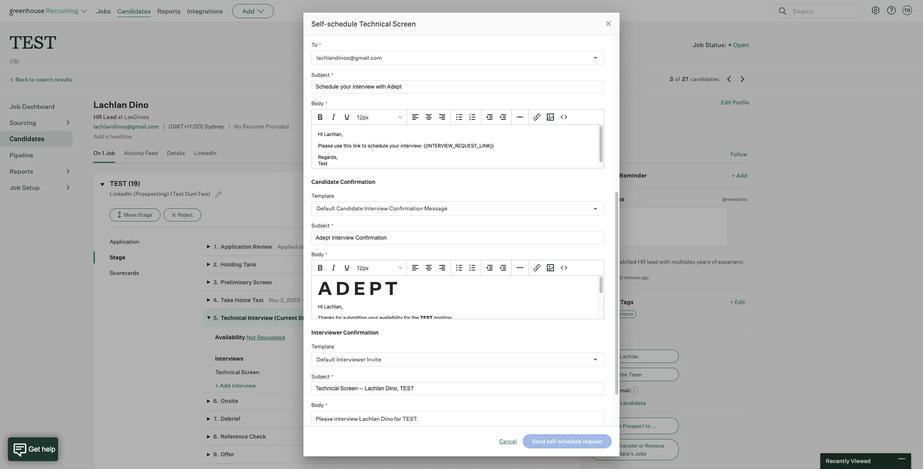 Task type: vqa. For each thing, say whether or not it's contained in the screenshot.


Task type: describe. For each thing, give the bounding box(es) containing it.
scorecards link
[[110, 269, 203, 277]]

+ for + add
[[732, 172, 736, 179]]

screen inside dialog
[[393, 19, 416, 28]]

configure image
[[872, 6, 881, 15]]

2. holding tank
[[213, 261, 257, 268]]

email for email the team
[[606, 371, 619, 378]]

a for add
[[105, 133, 109, 140]]

2023 up the interviewer confirmation
[[339, 314, 353, 321]]

lachlandinoo@gmail.com inside self-schedule technical screen dialog
[[317, 54, 382, 61]]

–
[[301, 297, 305, 303]]

body for candidate confirmation
[[312, 251, 324, 257]]

+ for + add interview
[[215, 382, 219, 389]]

follow
[[731, 151, 748, 157]]

add,
[[606, 443, 617, 449]]

nov up 5. technical interview (current stage)
[[269, 297, 279, 303]]

add as prospect to ... button
[[590, 418, 680, 434]]

4.
[[213, 297, 219, 303]]

27
[[683, 76, 689, 82]]

add for add
[[243, 7, 255, 15]]

a for make
[[607, 196, 610, 203]]

0 horizontal spatial jobs
[[97, 7, 111, 15]]

sourcing
[[9, 119, 36, 127]]

0 vertical spatial reports
[[157, 7, 181, 15]]

test (19)
[[110, 179, 140, 187]]

years
[[599, 311, 610, 317]]

2023 left –
[[287, 297, 300, 303]]

integrations link
[[187, 7, 223, 15]]

12px button for second 12px toolbar
[[354, 261, 405, 274]]

recently
[[827, 458, 850, 464]]

dino
[[129, 99, 149, 110]]

move stage
[[124, 212, 152, 218]]

reject button
[[164, 208, 201, 222]]

+ edit link
[[729, 296, 748, 307]]

results
[[55, 76, 72, 83]]

2, up the interviewer confirmation
[[333, 314, 338, 321]]

technical inside dialog
[[359, 19, 391, 28]]

holding
[[221, 261, 242, 268]]

request availability button
[[346, 334, 398, 341]]

job inside on 1 job link
[[105, 150, 115, 156]]

1 availability from the left
[[215, 334, 245, 341]]

0 horizontal spatial test
[[252, 297, 264, 303]]

email the team
[[606, 371, 643, 378]]

pipeline link
[[9, 150, 70, 160]]

interview for (current
[[248, 314, 273, 321]]

at
[[118, 114, 123, 121]]

6.
[[213, 398, 219, 404]]

onsite
[[221, 398, 238, 404]]

test for test
[[9, 30, 57, 53]]

nov right stage)
[[322, 314, 332, 321]]

do
[[599, 387, 606, 393]]

2023 up nov 2, 2023
[[324, 297, 337, 303]]

add, transfer or remove candidate's jobs button
[[590, 439, 680, 460]]

3
[[670, 76, 674, 82]]

subject for interviewer confirmation
[[312, 373, 330, 380]]

make
[[590, 196, 606, 203]]

candidate
[[621, 400, 647, 406]]

edit profile
[[722, 99, 750, 106]]

stage link
[[110, 253, 203, 261]]

4. take home test nov 2, 2023 – nov 2, 2023
[[213, 297, 337, 303]]

check
[[249, 433, 266, 440]]

subject for candidate confirmation
[[312, 222, 330, 229]]

1
[[102, 150, 104, 156]]

+ add interview
[[215, 382, 256, 389]]

sourcing link
[[9, 118, 70, 127]]

prospect
[[623, 423, 645, 429]]

td
[[905, 8, 911, 13]]

1.
[[214, 243, 218, 250]]

1 vertical spatial reports
[[9, 167, 33, 175]]

@mentions link
[[723, 195, 748, 203]]

job dashboard
[[9, 103, 55, 110]]

preliminary
[[221, 279, 252, 285]]

provided
[[265, 123, 289, 130]]

1 vertical spatial technical
[[221, 314, 247, 321]]

nov 2, 2023
[[322, 314, 353, 321]]

(prospecting)
[[133, 190, 169, 197]]

follow-up reminder
[[590, 172, 648, 179]]

3.
[[214, 279, 219, 285]]

back
[[15, 76, 28, 83]]

reminder
[[620, 172, 648, 179]]

test link
[[9, 22, 57, 55]]

of inside lachan is a skilled hr lead with multiples years of experienc e. test dumtwo               31 minutes               ago
[[713, 258, 717, 265]]

this
[[610, 400, 620, 406]]

schedule
[[328, 19, 358, 28]]

team
[[629, 371, 643, 378]]

1 vertical spatial confirmation
[[390, 205, 423, 212]]

job setup link
[[9, 183, 70, 192]]

1 12px toolbar from the top
[[312, 109, 407, 125]]

open
[[734, 41, 750, 49]]

2 vertical spatial screen
[[241, 369, 260, 375]]

interview for confirmation
[[365, 205, 389, 212]]

on 1 job link
[[94, 150, 115, 161]]

minutes
[[624, 275, 641, 280]]

email lachlan
[[606, 353, 639, 359]]

email for email lachlan
[[606, 353, 619, 359]]

email lachlan button
[[590, 349, 680, 363]]

td button
[[903, 6, 913, 15]]

2 vertical spatial email
[[617, 387, 631, 393]]

2 vertical spatial interview
[[232, 382, 256, 389]]

1 horizontal spatial (19)
[[128, 179, 140, 187]]

dumtwo)
[[185, 190, 211, 197]]

2 vertical spatial technical
[[215, 369, 240, 375]]

1 body from the top
[[312, 100, 324, 106]]

job for job dashboard
[[9, 103, 21, 110]]

1 vertical spatial interviewer
[[337, 356, 366, 363]]

add for add as prospect to ...
[[606, 423, 616, 429]]

2, right –
[[318, 297, 323, 303]]

offer
[[221, 451, 234, 458]]

confirmation for interviewer confirmation
[[344, 329, 379, 336]]

2 12px group from the top
[[312, 260, 604, 276]]

0 horizontal spatial reports link
[[9, 167, 70, 176]]

take
[[221, 297, 234, 303]]

is
[[611, 258, 615, 265]]

Search text field
[[791, 5, 856, 17]]

cancel link
[[500, 437, 517, 445]]

1 vertical spatial candidate
[[337, 205, 363, 212]]

reject
[[178, 212, 193, 218]]

lachlan inside button
[[620, 353, 639, 359]]

0 horizontal spatial application
[[110, 238, 139, 245]]

(current
[[274, 314, 297, 321]]

message
[[425, 205, 448, 212]]

4 years experience link
[[592, 311, 637, 318]]

activity feed link
[[124, 150, 158, 161]]

add for add a headline
[[94, 133, 104, 140]]

technical screen
[[215, 369, 260, 375]]

8. reference check
[[213, 433, 266, 440]]

add, transfer or remove candidate's jobs
[[606, 443, 665, 457]]

add as prospect to ...
[[606, 423, 657, 429]]

1 vertical spatial screen
[[253, 279, 272, 285]]

losdinos
[[124, 114, 149, 121]]

self-schedule technical screen
[[312, 19, 416, 28]]

0 horizontal spatial to
[[30, 76, 35, 83]]

+ add interview link
[[215, 382, 256, 389]]

0 horizontal spatial of
[[676, 76, 681, 82]]

1 12px from the top
[[357, 114, 369, 120]]



Task type: locate. For each thing, give the bounding box(es) containing it.
application up the 2. holding tank
[[221, 243, 252, 250]]

0 vertical spatial candidates link
[[117, 7, 151, 15]]

0 horizontal spatial test
[[9, 30, 57, 53]]

test right home
[[252, 297, 264, 303]]

1 12px button from the top
[[354, 110, 405, 124]]

hr inside lachlan dino hr lead at losdinos
[[94, 114, 102, 121]]

None text field
[[312, 80, 605, 93], [590, 207, 729, 247], [312, 80, 605, 93], [590, 207, 729, 247]]

headline
[[110, 133, 132, 140]]

+ inside + add link
[[732, 172, 736, 179]]

template for default interviewer invite
[[312, 343, 334, 350]]

0 vertical spatial a
[[105, 133, 109, 140]]

2 availability from the left
[[369, 334, 398, 341]]

multiples
[[672, 258, 696, 265]]

1 vertical spatial (19)
[[128, 179, 140, 187]]

job left status:
[[693, 41, 705, 49]]

stage right the move
[[138, 212, 152, 218]]

lachlandinoo@gmail.com down schedule
[[317, 54, 382, 61]]

test down e.
[[590, 275, 599, 280]]

1 vertical spatial default
[[317, 356, 336, 363]]

template for default candidate interview confirmation message
[[312, 192, 334, 199]]

lachan
[[590, 258, 609, 265]]

a left note
[[607, 196, 610, 203]]

nov right the on
[[307, 243, 317, 250]]

1 vertical spatial lachlandinoo@gmail.com
[[94, 123, 159, 130]]

1 vertical spatial to
[[646, 423, 651, 429]]

dumtwo
[[600, 275, 618, 280]]

0 horizontal spatial linkedin
[[110, 190, 132, 197]]

lachlan up email the team button
[[620, 353, 639, 359]]

availability up invite
[[369, 334, 398, 341]]

lachlan
[[94, 99, 127, 110], [620, 353, 639, 359]]

linkedin down test (19)
[[110, 190, 132, 197]]

1 horizontal spatial candidates link
[[117, 7, 151, 15]]

1 horizontal spatial of
[[713, 258, 717, 265]]

candidate's
[[606, 450, 634, 457]]

1 horizontal spatial application
[[221, 243, 252, 250]]

years
[[697, 258, 711, 265]]

nov right –
[[306, 297, 317, 303]]

job left the setup at the top left of the page
[[9, 184, 21, 192]]

+ add
[[732, 172, 748, 179]]

technical right 5.
[[221, 314, 247, 321]]

a
[[105, 133, 109, 140], [607, 196, 610, 203], [616, 258, 619, 265]]

lead
[[648, 258, 659, 265]]

technical right schedule
[[359, 19, 391, 28]]

candidates link
[[117, 7, 151, 15], [9, 134, 70, 144]]

1 vertical spatial 12px button
[[354, 261, 405, 274]]

technical
[[359, 19, 391, 28], [221, 314, 247, 321], [215, 369, 240, 375]]

1 vertical spatial edit
[[735, 298, 746, 305]]

2023
[[324, 243, 338, 250], [287, 297, 300, 303], [324, 297, 337, 303], [339, 314, 353, 321]]

add inside add popup button
[[243, 7, 255, 15]]

0 vertical spatial test
[[590, 275, 599, 280]]

interview inside self-schedule technical screen dialog
[[365, 205, 389, 212]]

0 vertical spatial +
[[732, 172, 736, 179]]

Please interview Lachlan Dino for TEST.    Interview type: Technical Screen    Here is a link to the interview kit, where you can view instructions and a scorecard:  https://app6.greenhouse.io/guides/4307612006/people/17194578006/interview?application_id=19100152006 text field
[[312, 411, 605, 469]]

nov
[[307, 243, 317, 250], [269, 297, 279, 303], [306, 297, 317, 303], [322, 314, 332, 321]]

template down candidate confirmation
[[312, 192, 334, 199]]

7. debrief
[[214, 415, 241, 422]]

1 vertical spatial reports link
[[9, 167, 70, 176]]

0 vertical spatial candidates
[[117, 7, 151, 15]]

1 vertical spatial 12px toolbar
[[312, 260, 407, 276]]

interview
[[365, 205, 389, 212], [248, 314, 273, 321], [232, 382, 256, 389]]

subject
[[312, 71, 330, 78], [312, 222, 330, 229], [312, 373, 330, 380]]

home
[[235, 297, 251, 303]]

lachlandinoo@gmail.com down at
[[94, 123, 159, 130]]

availability
[[215, 334, 245, 341], [369, 334, 398, 341]]

default candidate interview confirmation message
[[317, 205, 448, 212]]

1 horizontal spatial availability
[[369, 334, 398, 341]]

0 vertical spatial hr
[[94, 114, 102, 121]]

status:
[[706, 41, 727, 49]]

2 vertical spatial confirmation
[[344, 329, 379, 336]]

jobs link
[[97, 7, 111, 15]]

2 default from the top
[[317, 356, 336, 363]]

tank
[[243, 261, 257, 268]]

candidate for candidate confirmation
[[312, 178, 339, 185]]

0 vertical spatial 12px group
[[312, 109, 604, 125]]

greenhouse recruiting image
[[9, 6, 81, 16]]

job right 1
[[105, 150, 115, 156]]

2 subject from the top
[[312, 222, 330, 229]]

tags
[[621, 298, 634, 305]]

0 vertical spatial lachlandinoo@gmail.com
[[317, 54, 382, 61]]

default
[[317, 205, 336, 212], [317, 356, 336, 363]]

application link
[[110, 238, 203, 245]]

test down the greenhouse recruiting image
[[9, 30, 57, 53]]

1 vertical spatial 12px
[[357, 264, 369, 271]]

0 horizontal spatial hr
[[94, 114, 102, 121]]

1 vertical spatial test
[[110, 179, 127, 187]]

0 vertical spatial candidate
[[312, 178, 339, 185]]

not
[[607, 387, 616, 393]]

interviewer down nov 2, 2023
[[312, 329, 342, 336]]

linkedin down sydney
[[194, 150, 217, 156]]

interviewer down request
[[337, 356, 366, 363]]

0 vertical spatial (19)
[[9, 58, 19, 65]]

1 vertical spatial lachlan
[[620, 353, 639, 359]]

interviewer
[[312, 329, 342, 336], [337, 356, 366, 363]]

to right the back on the left
[[30, 76, 35, 83]]

reports link down pipeline link
[[9, 167, 70, 176]]

5. technical interview (current stage)
[[213, 314, 317, 321]]

1 vertical spatial hr
[[638, 258, 646, 265]]

(19) up "(prospecting)"
[[128, 179, 140, 187]]

details link
[[167, 150, 185, 161]]

0 vertical spatial confirmation
[[340, 178, 376, 185]]

hr inside lachan is a skilled hr lead with multiples years of experienc e. test dumtwo               31 minutes               ago
[[638, 258, 646, 265]]

1 template from the top
[[312, 192, 334, 199]]

2023 left |
[[324, 243, 338, 250]]

2 horizontal spatial a
[[616, 258, 619, 265]]

0 vertical spatial body
[[312, 100, 324, 106]]

0 horizontal spatial edit
[[722, 99, 732, 106]]

0 vertical spatial 12px button
[[354, 110, 405, 124]]

1 12px group from the top
[[312, 109, 604, 125]]

2 12px from the top
[[357, 264, 369, 271]]

interviews
[[215, 355, 244, 362]]

2 vertical spatial candidate
[[590, 298, 619, 305]]

stage up the scorecards
[[110, 254, 125, 260]]

1 vertical spatial +
[[731, 298, 734, 305]]

default down candidate confirmation
[[317, 205, 336, 212]]

0 horizontal spatial reports
[[9, 167, 33, 175]]

add button
[[233, 4, 274, 18]]

1 vertical spatial of
[[713, 258, 717, 265]]

application down the move
[[110, 238, 139, 245]]

lachlandinoo@gmail.com link
[[94, 123, 159, 130]]

|
[[339, 243, 341, 250]]

0 vertical spatial default
[[317, 205, 336, 212]]

1 vertical spatial candidates
[[9, 135, 44, 143]]

self-schedule technical screen dialog
[[304, 0, 620, 469]]

to
[[30, 76, 35, 83], [646, 423, 651, 429]]

confirmation left message
[[390, 205, 423, 212]]

self-
[[312, 19, 328, 28]]

lachlan up lead
[[94, 99, 127, 110]]

application
[[110, 238, 139, 245], [221, 243, 252, 250]]

0 horizontal spatial candidates link
[[9, 134, 70, 144]]

no resume provided
[[234, 123, 289, 130]]

1 horizontal spatial edit
[[735, 298, 746, 305]]

stage inside button
[[138, 212, 152, 218]]

1 horizontal spatial stage
[[138, 212, 152, 218]]

transfer
[[618, 443, 638, 449]]

None text field
[[312, 231, 605, 244], [312, 382, 605, 395], [312, 231, 605, 244], [312, 382, 605, 395]]

1 vertical spatial linkedin
[[110, 190, 132, 197]]

1 default from the top
[[317, 205, 336, 212]]

0 vertical spatial stage
[[138, 212, 152, 218]]

scorecards
[[110, 269, 139, 276]]

0 vertical spatial of
[[676, 76, 681, 82]]

0 horizontal spatial availability
[[215, 334, 245, 341]]

1 vertical spatial 12px group
[[312, 260, 604, 276]]

move
[[124, 212, 137, 218]]

lead
[[103, 114, 117, 121]]

candidates link right jobs link
[[117, 7, 151, 15]]

confirmation up default candidate interview confirmation message at left
[[340, 178, 376, 185]]

test
[[590, 275, 599, 280], [252, 297, 264, 303]]

invite
[[367, 356, 382, 363]]

availability up interviews
[[215, 334, 245, 341]]

3 body from the top
[[312, 402, 324, 408]]

email left the
[[606, 371, 619, 378]]

0 vertical spatial template
[[312, 192, 334, 199]]

test for test (19)
[[110, 179, 127, 187]]

0 vertical spatial interviewer
[[312, 329, 342, 336]]

12px toolbar
[[312, 109, 407, 125], [312, 260, 407, 276]]

test
[[9, 30, 57, 53], [110, 179, 127, 187]]

to
[[312, 42, 318, 48]]

cancel
[[500, 438, 517, 445]]

2 12px button from the top
[[354, 261, 405, 274]]

recently viewed
[[827, 458, 872, 464]]

0 vertical spatial 12px toolbar
[[312, 109, 407, 125]]

default for default interviewer invite
[[317, 356, 336, 363]]

to left ...
[[646, 423, 651, 429]]

technical down interviews
[[215, 369, 240, 375]]

2, right the on
[[318, 243, 323, 250]]

request
[[346, 334, 368, 341]]

confirmation down nov 2, 2023
[[344, 329, 379, 336]]

1 vertical spatial subject
[[312, 222, 330, 229]]

0 horizontal spatial lachlandinoo@gmail.com
[[94, 123, 159, 130]]

add inside + add link
[[737, 172, 748, 179]]

0 vertical spatial screen
[[393, 19, 416, 28]]

a left headline
[[105, 133, 109, 140]]

stage)
[[299, 314, 317, 321]]

1 horizontal spatial lachlandinoo@gmail.com
[[317, 54, 382, 61]]

default down the interviewer confirmation
[[317, 356, 336, 363]]

skilled
[[620, 258, 637, 265]]

0 vertical spatial email
[[606, 353, 619, 359]]

add
[[243, 7, 255, 15], [94, 133, 104, 140], [737, 172, 748, 179], [220, 382, 231, 389], [606, 423, 616, 429]]

2 body from the top
[[312, 251, 324, 257]]

(test
[[170, 190, 184, 197]]

to inside add as prospect to ... button
[[646, 423, 651, 429]]

+ inside + edit link
[[731, 298, 734, 305]]

lachlan inside lachlan dino hr lead at losdinos
[[94, 99, 127, 110]]

(gmt+11:00)
[[169, 123, 203, 130]]

1 vertical spatial stage
[[110, 254, 125, 260]]

0 horizontal spatial stage
[[110, 254, 125, 260]]

add inside add as prospect to ... button
[[606, 423, 616, 429]]

lachlan dino hr lead at losdinos
[[94, 99, 149, 121]]

toolbar
[[407, 109, 451, 125], [451, 109, 482, 125], [482, 109, 512, 125], [529, 109, 573, 125], [407, 260, 451, 276], [451, 260, 482, 276], [482, 260, 512, 276], [529, 260, 573, 276]]

2, up (current
[[281, 297, 285, 303]]

0 vertical spatial edit
[[722, 99, 732, 106]]

1 vertical spatial a
[[607, 196, 610, 203]]

default for default candidate interview confirmation message
[[317, 205, 336, 212]]

linkedin for linkedin link
[[194, 150, 217, 156]]

test inside lachan is a skilled hr lead with multiples years of experienc e. test dumtwo               31 minutes               ago
[[590, 275, 599, 280]]

lachan is a skilled hr lead with multiples years of experienc e. test dumtwo               31 minutes               ago
[[590, 258, 744, 280]]

0 vertical spatial technical
[[359, 19, 391, 28]]

1 subject from the top
[[312, 71, 330, 78]]

1 horizontal spatial candidates
[[117, 7, 151, 15]]

default interviewer invite
[[317, 356, 382, 363]]

edit
[[722, 99, 732, 106], [735, 298, 746, 305]]

reports left 'integrations'
[[157, 7, 181, 15]]

0 horizontal spatial lachlan
[[94, 99, 127, 110]]

1 horizontal spatial jobs
[[635, 450, 647, 457]]

stage
[[138, 212, 152, 218], [110, 254, 125, 260]]

candidate for candidate tags
[[590, 298, 619, 305]]

3 subject from the top
[[312, 373, 330, 380]]

linkedin for linkedin (prospecting) (test dumtwo)
[[110, 190, 132, 197]]

linkedin (prospecting) (test dumtwo)
[[110, 190, 212, 197]]

candidates link down sourcing link
[[9, 134, 70, 144]]

0 vertical spatial subject
[[312, 71, 330, 78]]

request availability
[[346, 334, 398, 341]]

0 vertical spatial interview
[[365, 205, 389, 212]]

0 vertical spatial jobs
[[97, 7, 111, 15]]

remove
[[646, 443, 665, 449]]

0 horizontal spatial a
[[105, 133, 109, 140]]

reference
[[221, 433, 248, 440]]

email up email the team
[[606, 353, 619, 359]]

12px button
[[354, 110, 405, 124], [354, 261, 405, 274]]

search
[[36, 76, 53, 83]]

12px button for 2nd 12px toolbar from the bottom
[[354, 110, 405, 124]]

body for interviewer confirmation
[[312, 402, 324, 408]]

12px group
[[312, 109, 604, 125], [312, 260, 604, 276]]

+ for + edit
[[731, 298, 734, 305]]

2 vertical spatial +
[[215, 382, 219, 389]]

2 template from the top
[[312, 343, 334, 350]]

1 vertical spatial jobs
[[635, 450, 647, 457]]

candidate
[[312, 178, 339, 185], [337, 205, 363, 212], [590, 298, 619, 305]]

0 vertical spatial lachlan
[[94, 99, 127, 110]]

(19) up the back on the left
[[9, 58, 19, 65]]

reports link left 'integrations'
[[157, 7, 181, 15]]

of right 3
[[676, 76, 681, 82]]

7.
[[214, 415, 218, 422]]

1 horizontal spatial lachlan
[[620, 353, 639, 359]]

2 12px toolbar from the top
[[312, 260, 407, 276]]

template down the interviewer confirmation
[[312, 343, 334, 350]]

1 horizontal spatial hr
[[638, 258, 646, 265]]

on
[[94, 150, 101, 156]]

0 vertical spatial reports link
[[157, 7, 181, 15]]

stage inside "link"
[[110, 254, 125, 260]]

job inside the "job dashboard" link
[[9, 103, 21, 110]]

2 vertical spatial subject
[[312, 373, 330, 380]]

1 horizontal spatial test
[[110, 179, 127, 187]]

add a headline
[[94, 133, 132, 140]]

a right is
[[616, 258, 619, 265]]

candidate confirmation
[[312, 178, 376, 185]]

candidates down the sourcing
[[9, 135, 44, 143]]

jobs inside add, transfer or remove candidate's jobs
[[635, 450, 647, 457]]

job for job setup
[[9, 184, 21, 192]]

3. preliminary screen
[[214, 279, 272, 285]]

job for job status:
[[693, 41, 705, 49]]

2 vertical spatial a
[[616, 258, 619, 265]]

1 vertical spatial template
[[312, 343, 334, 350]]

0 vertical spatial linkedin
[[194, 150, 217, 156]]

confirmation for candidate confirmation
[[340, 178, 376, 185]]

+ edit
[[731, 298, 746, 305]]

test down on 1 job link
[[110, 179, 127, 187]]

pipeline
[[9, 151, 33, 159]]

of right 'years'
[[713, 258, 717, 265]]

reports down pipeline
[[9, 167, 33, 175]]

1 vertical spatial email
[[606, 371, 619, 378]]

1 vertical spatial body
[[312, 251, 324, 257]]

email right not
[[617, 387, 631, 393]]

candidates right jobs link
[[117, 7, 151, 15]]

job up the sourcing
[[9, 103, 21, 110]]

1 horizontal spatial test
[[590, 275, 599, 280]]

job status:
[[693, 41, 727, 49]]

a inside lachan is a skilled hr lead with multiples years of experienc e. test dumtwo               31 minutes               ago
[[616, 258, 619, 265]]

reports
[[157, 7, 181, 15], [9, 167, 33, 175]]

email the team button
[[590, 368, 680, 381]]

1 vertical spatial test
[[252, 297, 264, 303]]

1 horizontal spatial reports link
[[157, 7, 181, 15]]

job inside job setup link
[[9, 184, 21, 192]]

feed
[[145, 150, 158, 156]]

note
[[612, 196, 625, 203]]

sydney
[[205, 123, 224, 130]]

resume
[[243, 123, 264, 130]]



